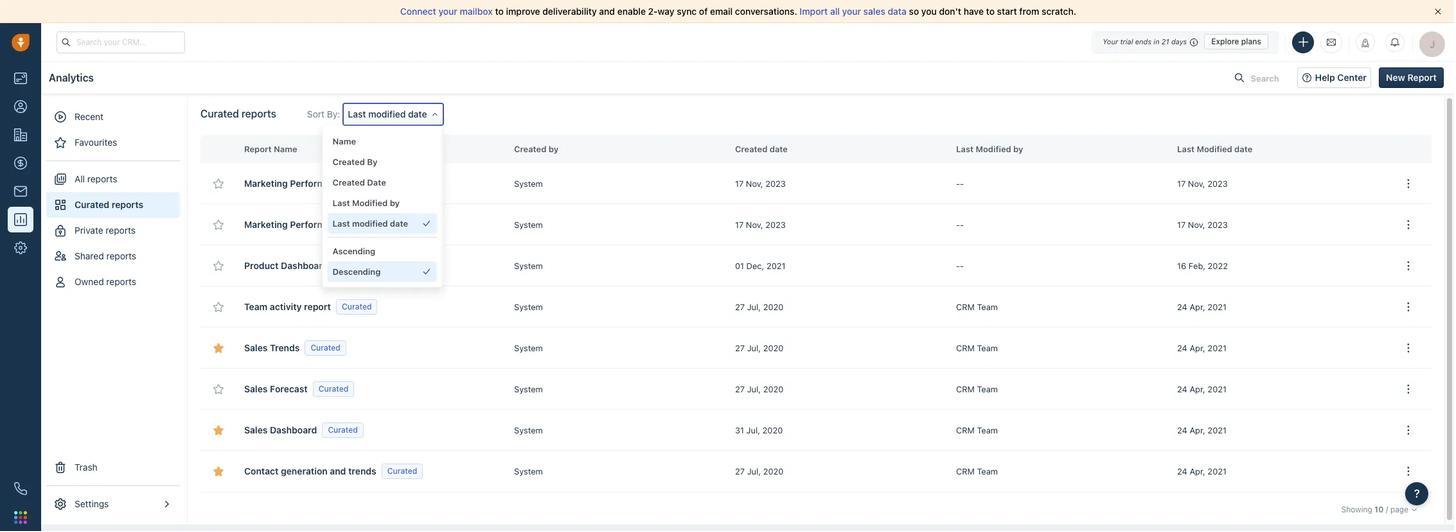 Task type: locate. For each thing, give the bounding box(es) containing it.
freshworks switcher image
[[14, 511, 27, 524]]

1 to from the left
[[495, 6, 504, 17]]

data
[[888, 6, 907, 17]]

0 horizontal spatial to
[[495, 6, 504, 17]]

close image
[[1435, 8, 1441, 15]]

send email image
[[1327, 37, 1336, 47]]

plans
[[1241, 37, 1261, 46]]

so
[[909, 6, 919, 17]]

your left mailbox
[[439, 6, 457, 17]]

to
[[495, 6, 504, 17], [986, 6, 995, 17]]

ends
[[1135, 37, 1152, 46]]

to right mailbox
[[495, 6, 504, 17]]

to left start
[[986, 6, 995, 17]]

0 horizontal spatial your
[[439, 6, 457, 17]]

1 horizontal spatial to
[[986, 6, 995, 17]]

explore plans
[[1211, 37, 1261, 46]]

1 horizontal spatial your
[[842, 6, 861, 17]]

way
[[658, 6, 674, 17]]

what's new image
[[1361, 38, 1370, 47]]

connect your mailbox link
[[400, 6, 495, 17]]

2-
[[648, 6, 658, 17]]

your right the 'all'
[[842, 6, 861, 17]]

connect
[[400, 6, 436, 17]]

from
[[1019, 6, 1039, 17]]

your
[[1103, 37, 1118, 46]]

enable
[[617, 6, 646, 17]]

your
[[439, 6, 457, 17], [842, 6, 861, 17]]

trial
[[1120, 37, 1133, 46]]

mailbox
[[460, 6, 493, 17]]

explore
[[1211, 37, 1239, 46]]



Task type: describe. For each thing, give the bounding box(es) containing it.
start
[[997, 6, 1017, 17]]

import
[[800, 6, 828, 17]]

phone image
[[14, 483, 27, 495]]

days
[[1171, 37, 1187, 46]]

scratch.
[[1042, 6, 1076, 17]]

you
[[921, 6, 937, 17]]

in
[[1154, 37, 1160, 46]]

conversations.
[[735, 6, 797, 17]]

and
[[599, 6, 615, 17]]

phone element
[[8, 476, 33, 502]]

all
[[830, 6, 840, 17]]

2 your from the left
[[842, 6, 861, 17]]

sales
[[863, 6, 885, 17]]

don't
[[939, 6, 961, 17]]

2 to from the left
[[986, 6, 995, 17]]

of
[[699, 6, 708, 17]]

sync
[[677, 6, 697, 17]]

have
[[964, 6, 984, 17]]

Search your CRM... text field
[[57, 31, 185, 53]]

1 your from the left
[[439, 6, 457, 17]]

import all your sales data link
[[800, 6, 909, 17]]

explore plans link
[[1204, 34, 1268, 49]]

21
[[1162, 37, 1169, 46]]

improve
[[506, 6, 540, 17]]

your trial ends in 21 days
[[1103, 37, 1187, 46]]

deliverability
[[542, 6, 597, 17]]

email
[[710, 6, 733, 17]]

connect your mailbox to improve deliverability and enable 2-way sync of email conversations. import all your sales data so you don't have to start from scratch.
[[400, 6, 1076, 17]]



